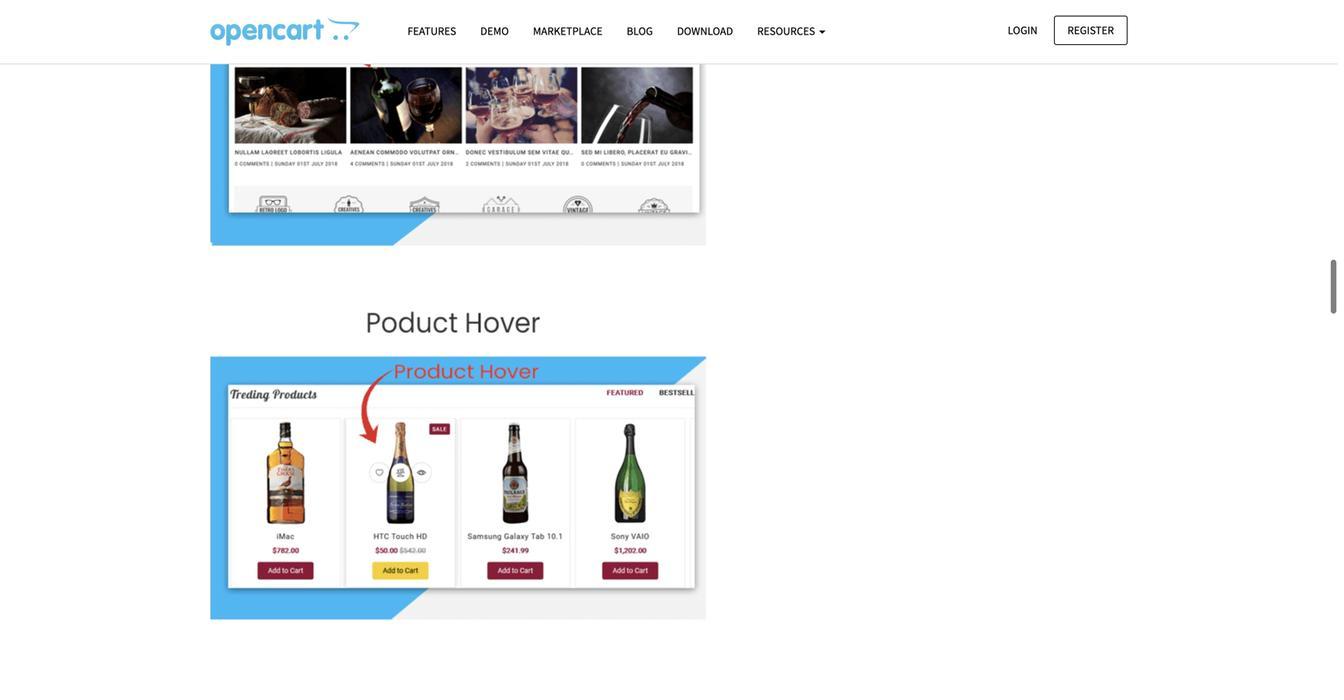 Task type: locate. For each thing, give the bounding box(es) containing it.
resources link
[[746, 17, 838, 45]]

register link
[[1054, 16, 1128, 45]]

demo
[[481, 24, 509, 38]]

blog link
[[615, 17, 665, 45]]

demo link
[[469, 17, 521, 45]]

resources
[[758, 24, 818, 38]]

features
[[408, 24, 456, 38]]

download
[[677, 24, 734, 38]]

login link
[[995, 16, 1052, 45]]

marketplace link
[[521, 17, 615, 45]]

opencart - winehub opencart responsive theme (bar, restaurant, club) image
[[211, 17, 359, 46]]

features link
[[396, 17, 469, 45]]



Task type: vqa. For each thing, say whether or not it's contained in the screenshot.
the bottommost plus square o icon
no



Task type: describe. For each thing, give the bounding box(es) containing it.
marketplace
[[533, 24, 603, 38]]

register
[[1068, 23, 1115, 37]]

download link
[[665, 17, 746, 45]]

blog
[[627, 24, 653, 38]]

login
[[1008, 23, 1038, 37]]



